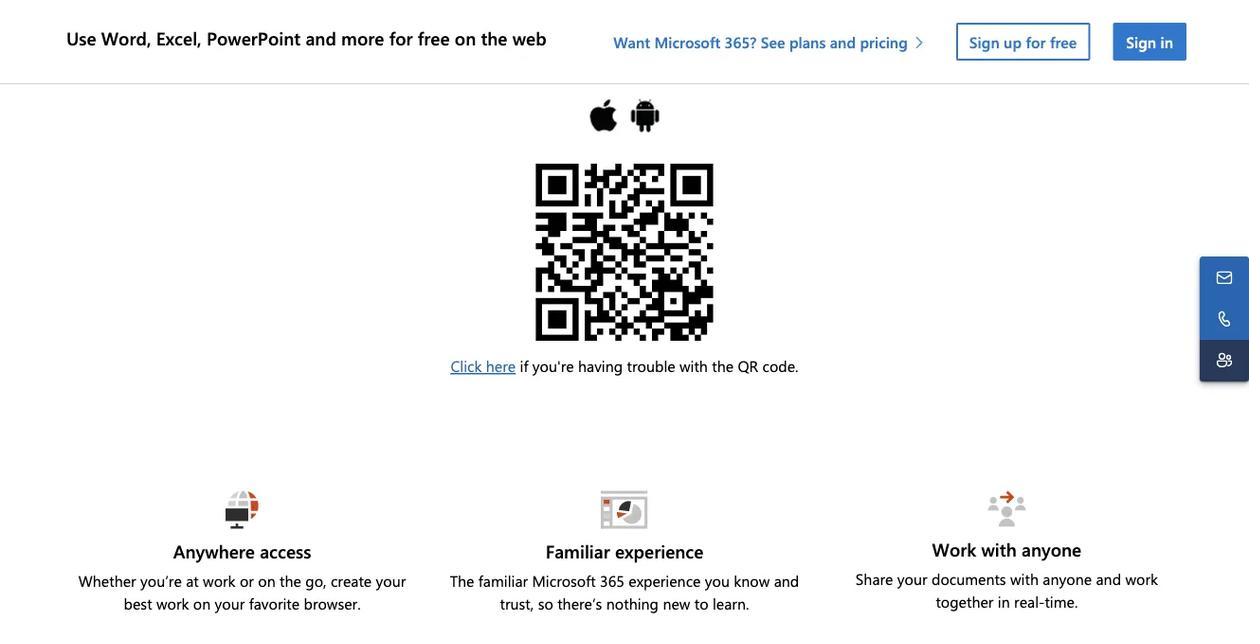 Task type: vqa. For each thing, say whether or not it's contained in the screenshot.
the bottommost Contact
no



Task type: describe. For each thing, give the bounding box(es) containing it.
1 vertical spatial experience
[[629, 571, 701, 591]]

whether
[[79, 571, 136, 591]]

the left qr
[[712, 356, 734, 376]]

work inside work with anyone share your documents with anyone and work together in real-time.
[[1125, 569, 1158, 589]]

want microsoft 365? see plans and pricing
[[613, 31, 908, 52]]

with for anyone
[[1010, 569, 1039, 589]]

favorite
[[249, 594, 300, 614]]

at
[[186, 571, 199, 591]]

microsoft inside the familiar experience the familiar microsoft 365 experience you know and trust, so there's nothing new to learn.
[[532, 571, 596, 591]]

use
[[66, 26, 96, 50]]

mobile
[[694, 47, 780, 84]]

see
[[761, 31, 785, 52]]

the inside anywhere access whether you're at work or on the go, create your best work on your favorite browser.
[[280, 571, 301, 591]]

new
[[663, 594, 690, 614]]

plans
[[789, 31, 826, 52]]

microsoft inside use word, excel, powerpoint and more for free on the web element
[[654, 31, 720, 52]]

the left web
[[481, 26, 507, 50]]

documents
[[932, 569, 1006, 589]]

sign in
[[1126, 31, 1173, 52]]

code.
[[762, 356, 799, 376]]

more
[[341, 26, 384, 50]]

use word, excel, powerpoint and more for free on the web element
[[62, 0, 1198, 83]]

0 horizontal spatial for
[[389, 26, 413, 50]]

in inside sign in link
[[1161, 31, 1173, 52]]

trouble
[[627, 356, 675, 376]]

know
[[734, 571, 770, 591]]

pricing
[[860, 31, 908, 52]]

0 vertical spatial anyone
[[1022, 538, 1082, 562]]

familiar
[[478, 571, 528, 591]]

real-
[[1014, 592, 1045, 612]]

you
[[705, 571, 730, 591]]

qr code to download the microsoft 365 mobile app image
[[530, 158, 719, 348]]

click here if you're having trouble with the qr code.
[[451, 356, 799, 376]]

get
[[414, 47, 458, 84]]

time.
[[1045, 592, 1078, 612]]

nothing
[[606, 594, 659, 614]]

use word, excel, powerpoint and more for free on the web
[[66, 26, 546, 50]]

anywhere
[[173, 539, 255, 564]]

with for if
[[680, 356, 708, 376]]

1 vertical spatial anyone
[[1043, 569, 1092, 589]]

0 vertical spatial experience
[[615, 539, 704, 564]]

trust,
[[500, 594, 534, 614]]

go,
[[305, 571, 327, 591]]

0 horizontal spatial work
[[156, 594, 189, 614]]

word,
[[101, 26, 151, 50]]

learn.
[[713, 594, 749, 614]]

work
[[932, 538, 976, 562]]

0 horizontal spatial free
[[418, 26, 450, 50]]

share
[[856, 569, 893, 589]]

sign for sign in
[[1126, 31, 1156, 52]]

familiar experience the familiar microsoft 365 experience you know and trust, so there's nothing new to learn.
[[450, 539, 799, 614]]

sign for sign up for free
[[969, 31, 1000, 52]]

together
[[936, 592, 994, 612]]

1 horizontal spatial work
[[203, 571, 236, 591]]

qr
[[738, 356, 758, 376]]



Task type: locate. For each thing, give the bounding box(es) containing it.
you're
[[140, 571, 182, 591]]

on left web
[[455, 26, 476, 50]]

0 vertical spatial in
[[1161, 31, 1173, 52]]

microsoft up android and apple logos
[[513, 47, 633, 84]]

the
[[481, 26, 507, 50], [465, 47, 506, 84], [712, 356, 734, 376], [280, 571, 301, 591]]

365?
[[725, 31, 757, 52]]

app
[[788, 47, 835, 84]]

with right trouble
[[680, 356, 708, 376]]

on down at
[[193, 594, 211, 614]]

your right share
[[897, 569, 927, 589]]

work with anyone share your documents with anyone and work together in real-time.
[[856, 538, 1158, 612]]

microsoft
[[654, 31, 720, 52], [513, 47, 633, 84], [532, 571, 596, 591]]

1 horizontal spatial 365
[[641, 47, 686, 84]]

click here button
[[451, 356, 516, 376]]

365 inside the familiar experience the familiar microsoft 365 experience you know and trust, so there's nothing new to learn.
[[600, 571, 624, 591]]

0 horizontal spatial 365
[[600, 571, 624, 591]]

0 vertical spatial with
[[680, 356, 708, 376]]

0 horizontal spatial on
[[193, 594, 211, 614]]

1 horizontal spatial on
[[258, 571, 276, 591]]

2 sign from the left
[[1126, 31, 1156, 52]]

excel,
[[156, 26, 202, 50]]

your right the create
[[376, 571, 406, 591]]

1 horizontal spatial in
[[1161, 31, 1173, 52]]

free right up on the top right
[[1050, 31, 1077, 52]]

sign in link
[[1113, 23, 1187, 61]]

with up real-
[[1010, 569, 1039, 589]]

here
[[486, 356, 516, 376]]

to
[[694, 594, 709, 614]]

free right more
[[418, 26, 450, 50]]

your inside work with anyone share your documents with anyone and work together in real-time.
[[897, 569, 927, 589]]

2 horizontal spatial work
[[1125, 569, 1158, 589]]

1 horizontal spatial free
[[1050, 31, 1077, 52]]

for
[[389, 26, 413, 50], [1026, 31, 1046, 52]]

on
[[455, 26, 476, 50], [258, 571, 276, 591], [193, 594, 211, 614]]

want
[[613, 31, 650, 52]]

0 vertical spatial on
[[455, 26, 476, 50]]

1 sign from the left
[[969, 31, 1000, 52]]

or
[[240, 571, 254, 591]]

if
[[520, 356, 528, 376]]

up
[[1004, 31, 1022, 52]]

and inside work with anyone share your documents with anyone and work together in real-time.
[[1096, 569, 1121, 589]]

so
[[538, 594, 553, 614]]

best
[[124, 594, 152, 614]]

sign up for free
[[969, 31, 1077, 52]]

1 vertical spatial on
[[258, 571, 276, 591]]

2 vertical spatial on
[[193, 594, 211, 614]]

1 vertical spatial in
[[998, 592, 1010, 612]]

experience
[[615, 539, 704, 564], [629, 571, 701, 591]]

the left go,
[[280, 571, 301, 591]]

with
[[680, 356, 708, 376], [981, 538, 1017, 562], [1010, 569, 1039, 589]]

get the microsoft 365 mobile app
[[414, 47, 835, 84]]

the
[[450, 571, 474, 591]]

there's
[[557, 594, 602, 614]]

anyone
[[1022, 538, 1082, 562], [1043, 569, 1092, 589]]

and inside the familiar experience the familiar microsoft 365 experience you know and trust, so there's nothing new to learn.
[[774, 571, 799, 591]]

want microsoft 365? see plans and pricing link
[[613, 31, 933, 52]]

your
[[897, 569, 927, 589], [376, 571, 406, 591], [215, 594, 245, 614]]

free
[[418, 26, 450, 50], [1050, 31, 1077, 52]]

1 vertical spatial with
[[981, 538, 1017, 562]]

create
[[331, 571, 372, 591]]

for right more
[[389, 26, 413, 50]]

0 horizontal spatial sign
[[969, 31, 1000, 52]]

on right 'or'
[[258, 571, 276, 591]]

1 horizontal spatial sign
[[1126, 31, 1156, 52]]

2 vertical spatial with
[[1010, 569, 1039, 589]]

click
[[451, 356, 482, 376]]

sign
[[969, 31, 1000, 52], [1126, 31, 1156, 52]]

0 horizontal spatial your
[[215, 594, 245, 614]]

365
[[641, 47, 686, 84], [600, 571, 624, 591]]

web
[[512, 26, 546, 50]]

2 horizontal spatial your
[[897, 569, 927, 589]]

in
[[1161, 31, 1173, 52], [998, 592, 1010, 612]]

in inside work with anyone share your documents with anyone and work together in real-time.
[[998, 592, 1010, 612]]

familiar
[[546, 539, 610, 564]]

anywhere access whether you're at work or on the go, create your best work on your favorite browser.
[[79, 539, 406, 614]]

microsoft up 'there's' in the bottom of the page
[[532, 571, 596, 591]]

with up documents
[[981, 538, 1017, 562]]

1 horizontal spatial your
[[376, 571, 406, 591]]

1 horizontal spatial for
[[1026, 31, 1046, 52]]

sign up for free link
[[956, 23, 1090, 61]]

your down 'or'
[[215, 594, 245, 614]]

you're
[[532, 356, 574, 376]]

0 vertical spatial 365
[[641, 47, 686, 84]]

1 vertical spatial 365
[[600, 571, 624, 591]]

for right up on the top right
[[1026, 31, 1046, 52]]

work
[[1125, 569, 1158, 589], [203, 571, 236, 591], [156, 594, 189, 614]]

having
[[578, 356, 623, 376]]

365 up android and apple logos
[[641, 47, 686, 84]]

0 horizontal spatial in
[[998, 592, 1010, 612]]

android and apple logos image
[[588, 97, 661, 135]]

browser.
[[304, 594, 361, 614]]

the right get
[[465, 47, 506, 84]]

365 up nothing
[[600, 571, 624, 591]]

powerpoint
[[207, 26, 301, 50]]

2 horizontal spatial on
[[455, 26, 476, 50]]

microsoft left 365?
[[654, 31, 720, 52]]

access
[[260, 539, 311, 564]]

and
[[306, 26, 336, 50], [830, 31, 856, 52], [1096, 569, 1121, 589], [774, 571, 799, 591]]



